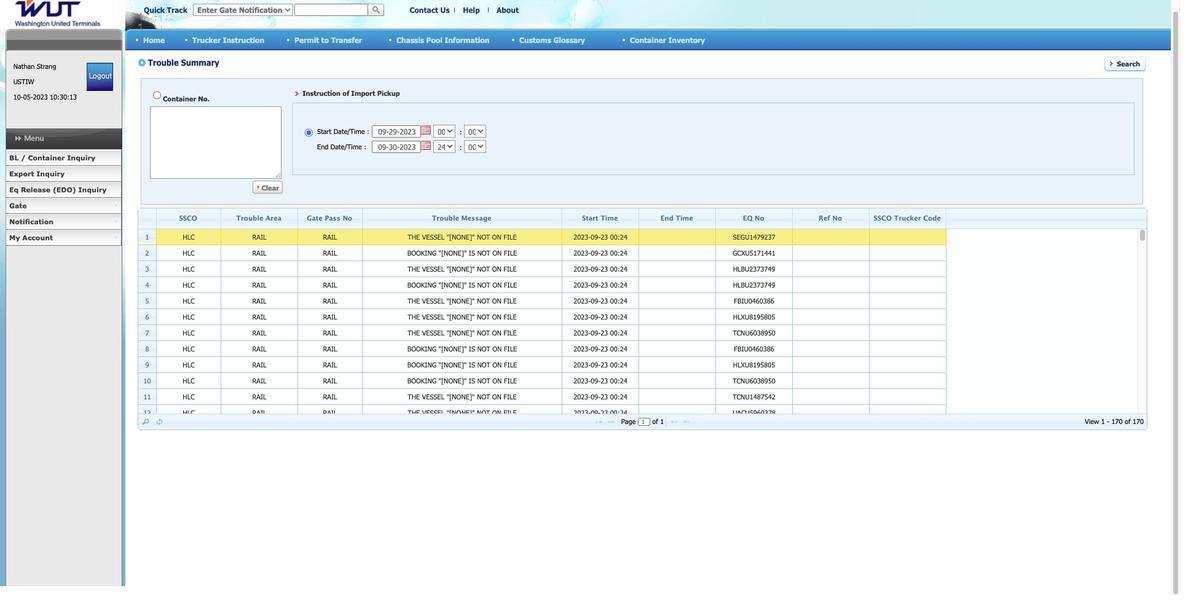 Task type: locate. For each thing, give the bounding box(es) containing it.
eq
[[9, 186, 19, 194]]

10-
[[13, 93, 23, 101]]

1 vertical spatial container
[[28, 154, 65, 162]]

help link
[[463, 6, 480, 14]]

trucker instruction
[[193, 35, 265, 44]]

inquiry right the (edo)
[[78, 186, 107, 194]]

inquiry up export inquiry 'link'
[[67, 154, 95, 162]]

(edo)
[[53, 186, 76, 194]]

1 horizontal spatial container
[[630, 35, 667, 44]]

0 horizontal spatial container
[[28, 154, 65, 162]]

2 vertical spatial inquiry
[[78, 186, 107, 194]]

contact us link
[[410, 6, 450, 14]]

gate link
[[6, 198, 122, 214]]

notification link
[[6, 214, 122, 230]]

home
[[143, 35, 165, 44]]

export inquiry
[[9, 170, 65, 178]]

about
[[497, 6, 519, 14]]

container up the export inquiry
[[28, 154, 65, 162]]

None text field
[[295, 4, 368, 16]]

container
[[630, 35, 667, 44], [28, 154, 65, 162]]

inquiry down bl / container inquiry
[[37, 170, 65, 178]]

10-05-2023 10:30:14
[[13, 93, 77, 101]]

chassis pool information
[[397, 35, 490, 44]]

inquiry
[[67, 154, 95, 162], [37, 170, 65, 178], [78, 186, 107, 194]]

permit
[[295, 35, 319, 44]]

container left inventory
[[630, 35, 667, 44]]

inquiry for container
[[67, 154, 95, 162]]

1 vertical spatial inquiry
[[37, 170, 65, 178]]

contact us
[[410, 6, 450, 14]]

quick track
[[144, 6, 188, 14]]

inquiry for (edo)
[[78, 186, 107, 194]]

my
[[9, 234, 20, 242]]

0 vertical spatial inquiry
[[67, 154, 95, 162]]

permit to transfer
[[295, 35, 362, 44]]

transfer
[[331, 35, 362, 44]]

notification
[[9, 218, 54, 226]]

export
[[9, 170, 34, 178]]

customs glossary
[[520, 35, 586, 44]]

bl / container inquiry
[[9, 154, 95, 162]]



Task type: describe. For each thing, give the bounding box(es) containing it.
about link
[[497, 6, 519, 14]]

instruction
[[223, 35, 265, 44]]

chassis
[[397, 35, 424, 44]]

0 vertical spatial container
[[630, 35, 667, 44]]

pool
[[427, 35, 443, 44]]

account
[[22, 234, 53, 242]]

trucker
[[193, 35, 221, 44]]

inventory
[[669, 35, 706, 44]]

nathan
[[13, 62, 35, 70]]

bl
[[9, 154, 19, 162]]

us
[[441, 6, 450, 14]]

2023
[[33, 93, 48, 101]]

ustiw
[[13, 78, 34, 85]]

eq release (edo) inquiry
[[9, 186, 107, 194]]

my account link
[[6, 230, 122, 246]]

information
[[445, 35, 490, 44]]

gate
[[9, 202, 27, 210]]

nathan strang
[[13, 62, 56, 70]]

05-
[[23, 93, 33, 101]]

glossary
[[554, 35, 586, 44]]

to
[[322, 35, 329, 44]]

bl / container inquiry link
[[6, 150, 122, 166]]

container inventory
[[630, 35, 706, 44]]

container inside bl / container inquiry link
[[28, 154, 65, 162]]

customs
[[520, 35, 552, 44]]

help
[[463, 6, 480, 14]]

login image
[[87, 63, 113, 91]]

export inquiry link
[[6, 166, 122, 182]]

strang
[[37, 62, 56, 70]]

eq release (edo) inquiry link
[[6, 182, 122, 198]]

track
[[167, 6, 188, 14]]

my account
[[9, 234, 53, 242]]

quick
[[144, 6, 165, 14]]

/
[[21, 154, 26, 162]]

10:30:14
[[50, 93, 77, 101]]

release
[[21, 186, 51, 194]]

contact
[[410, 6, 439, 14]]



Task type: vqa. For each thing, say whether or not it's contained in the screenshot.
"text field"
yes



